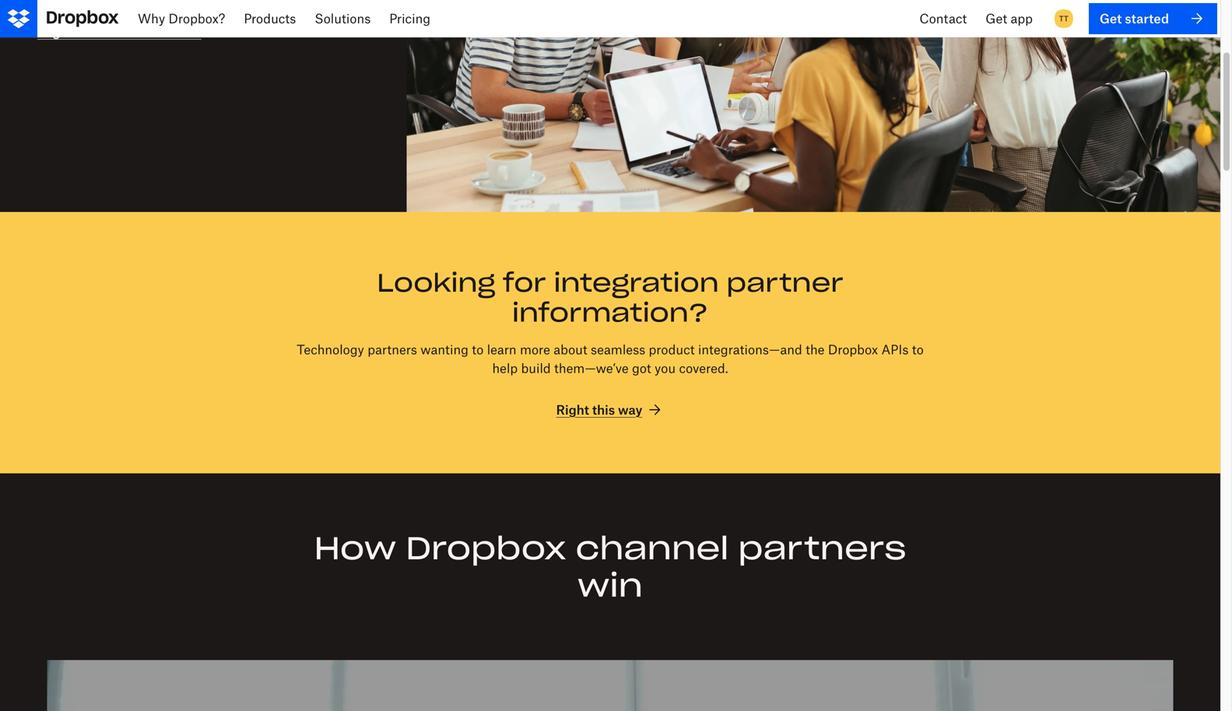 Task type: locate. For each thing, give the bounding box(es) containing it.
log
[[37, 24, 60, 39]]

0 horizontal spatial get
[[986, 11, 1008, 26]]

0 horizontal spatial dropbox
[[406, 529, 566, 568]]

right this way
[[556, 402, 643, 418]]

contact
[[920, 11, 967, 26]]

0 vertical spatial partners
[[368, 342, 417, 357]]

0 vertical spatial dropbox
[[828, 342, 878, 357]]

1 horizontal spatial the
[[806, 342, 825, 357]]

the
[[93, 24, 113, 39], [806, 342, 825, 357]]

1 horizontal spatial get
[[1100, 11, 1122, 26]]

in
[[63, 24, 75, 39]]

1 vertical spatial partners
[[739, 529, 907, 568]]

to right apis
[[912, 342, 924, 357]]

to
[[78, 24, 90, 39], [472, 342, 484, 357], [912, 342, 924, 357]]

1 horizontal spatial dropbox
[[828, 342, 878, 357]]

integration
[[554, 267, 719, 299]]

dropbox inside how dropbox channel partners win
[[406, 529, 566, 568]]

0 horizontal spatial partners
[[368, 342, 417, 357]]

get left started
[[1100, 11, 1122, 26]]

integrations—and
[[698, 342, 803, 357]]

win
[[578, 566, 643, 606]]

to left learn
[[472, 342, 484, 357]]

learn
[[487, 342, 517, 357]]

dropbox?
[[169, 11, 225, 26]]

get left app
[[986, 11, 1008, 26]]

pricing
[[390, 11, 431, 26]]

1 vertical spatial the
[[806, 342, 825, 357]]

0 horizontal spatial the
[[93, 24, 113, 39]]

get
[[1100, 11, 1122, 26], [986, 11, 1008, 26]]

tt button
[[1052, 6, 1077, 31]]

technology partners wanting to learn more about seamless product integrations—and the dropbox apis to help build them—we've got you covered.
[[297, 342, 924, 376]]

information?
[[512, 297, 709, 329]]

why
[[138, 11, 165, 26]]

log in to the partner portal
[[37, 24, 202, 39]]

wanting
[[421, 342, 469, 357]]

build
[[521, 361, 551, 376]]

1 vertical spatial dropbox
[[406, 529, 566, 568]]

0 vertical spatial the
[[93, 24, 113, 39]]

pricing link
[[380, 0, 440, 37]]

how
[[314, 529, 397, 568]]

looking
[[377, 267, 496, 299]]

get started
[[1100, 11, 1170, 26]]

technology
[[297, 342, 364, 357]]

get for get app
[[986, 11, 1008, 26]]

tt
[[1060, 14, 1069, 23]]

app
[[1011, 11, 1033, 26]]

partner
[[116, 24, 162, 39]]

to right in
[[78, 24, 90, 39]]

lady sitting on a yellow sofa about to start her work image
[[47, 661, 1174, 712]]

2 horizontal spatial to
[[912, 342, 924, 357]]

covered.
[[679, 361, 729, 376]]

the right integrations—and
[[806, 342, 825, 357]]

the right in
[[93, 24, 113, 39]]

get app button
[[977, 0, 1043, 37]]

products
[[244, 11, 296, 26]]

get inside dropdown button
[[986, 11, 1008, 26]]

why dropbox? button
[[128, 0, 235, 37]]

partner
[[727, 267, 844, 299]]

dropbox inside the technology partners wanting to learn more about seamless product integrations—and the dropbox apis to help build them—we've got you covered.
[[828, 342, 878, 357]]

right
[[556, 402, 589, 418]]

get started link
[[1089, 3, 1218, 34]]

channel
[[576, 529, 729, 568]]

partners
[[368, 342, 417, 357], [739, 529, 907, 568]]

dropbox
[[828, 342, 878, 357], [406, 529, 566, 568]]

1 horizontal spatial partners
[[739, 529, 907, 568]]



Task type: vqa. For each thing, say whether or not it's contained in the screenshot.
rightmost Folders
no



Task type: describe. For each thing, give the bounding box(es) containing it.
get for get started
[[1100, 11, 1122, 26]]

product
[[649, 342, 695, 357]]

this
[[592, 402, 615, 418]]

more
[[520, 342, 550, 357]]

you
[[655, 361, 676, 376]]

0 horizontal spatial to
[[78, 24, 90, 39]]

them—we've
[[554, 361, 629, 376]]

partners inside the technology partners wanting to learn more about seamless product integrations—and the dropbox apis to help build them—we've got you covered.
[[368, 342, 417, 357]]

seamless
[[591, 342, 646, 357]]

why dropbox?
[[138, 11, 225, 26]]

log in to the partner portal link
[[37, 23, 223, 41]]

about
[[554, 342, 588, 357]]

group of five people planning their project image
[[407, 0, 1221, 212]]

products button
[[235, 0, 305, 37]]

help
[[492, 361, 518, 376]]

way
[[618, 402, 643, 418]]

for
[[503, 267, 547, 299]]

got
[[632, 361, 652, 376]]

contact button
[[911, 0, 977, 37]]

1 horizontal spatial to
[[472, 342, 484, 357]]

solutions
[[315, 11, 371, 26]]

the inside the technology partners wanting to learn more about seamless product integrations—and the dropbox apis to help build them—we've got you covered.
[[806, 342, 825, 357]]

started
[[1125, 11, 1170, 26]]

right this way link
[[556, 401, 664, 420]]

partners inside how dropbox channel partners win
[[739, 529, 907, 568]]

looking for integration partner information?
[[377, 267, 844, 329]]

get app
[[986, 11, 1033, 26]]

apis
[[882, 342, 909, 357]]

portal
[[165, 24, 202, 39]]

solutions button
[[305, 0, 380, 37]]

how dropbox channel partners win
[[314, 529, 907, 606]]



